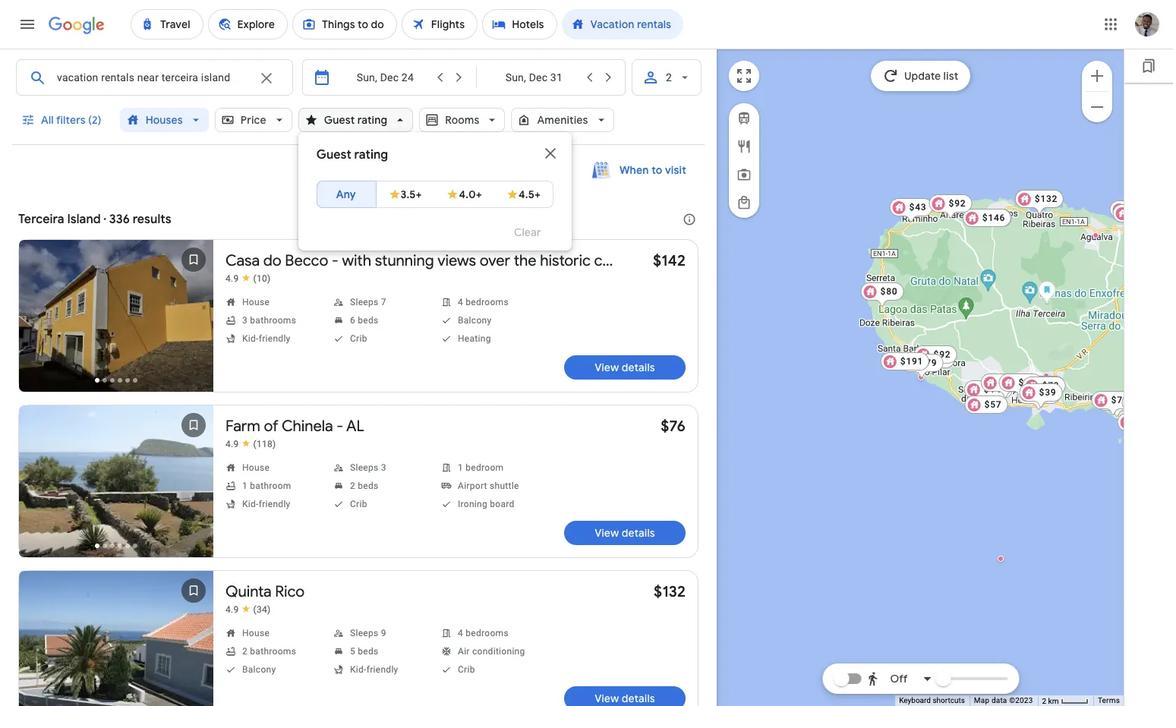 Task type: describe. For each thing, give the bounding box(es) containing it.
fantastic casa das cinco - azores image
[[918, 375, 924, 381]]

1 horizontal spatial $73
[[1042, 381, 1060, 391]]

$80
[[881, 286, 898, 297]]

island · 336
[[67, 212, 130, 227]]

results
[[133, 212, 172, 227]]

$43 link
[[890, 198, 933, 224]]

close dialog image
[[541, 144, 560, 163]]

$39 link
[[1020, 384, 1063, 410]]

view details button for $142
[[564, 356, 686, 380]]

2 km button
[[1038, 696, 1094, 707]]

filters
[[56, 113, 86, 127]]

view details link for $76
[[564, 521, 686, 545]]

guest rating button
[[298, 102, 413, 138]]

all filters (2)
[[41, 113, 102, 127]]

(118)
[[253, 439, 276, 450]]

4.9 out of 5 stars from 10 reviews image
[[226, 273, 271, 285]]

$144
[[984, 384, 1007, 395]]

4.9 out of 5 stars from 118 reviews image
[[226, 438, 276, 451]]

off button
[[863, 661, 938, 697]]

view for $76
[[595, 527, 619, 540]]

keyboard shortcuts button
[[900, 696, 966, 707]]

guest rating inside popup button
[[324, 113, 388, 127]]

terceira
[[18, 212, 64, 227]]

guest rating option group
[[317, 176, 554, 213]]

quinta da nasce água - twin 10 image
[[1044, 373, 1050, 379]]

2 button
[[632, 59, 702, 96]]

amenities
[[537, 113, 588, 127]]

Search for places, hotels and more text field
[[56, 60, 248, 95]]

$57
[[985, 400, 1002, 410]]

1 horizontal spatial $146 link
[[963, 209, 1012, 227]]

3.5+
[[401, 188, 422, 201]]

4.9 for $142
[[226, 274, 239, 284]]

photos list for $76
[[19, 406, 213, 571]]

back image
[[21, 301, 57, 337]]

casa h'a vista image
[[998, 556, 1004, 562]]

$304
[[983, 213, 1006, 223]]

$191
[[900, 356, 924, 367]]

1 vertical spatial $92 link
[[914, 346, 957, 372]]

1 vertical spatial rating
[[355, 147, 388, 163]]

©2023
[[1010, 697, 1034, 705]]

$132 inside map region
[[1035, 194, 1058, 204]]

photo 1 image for $76
[[19, 406, 213, 558]]

(34)
[[253, 605, 271, 615]]

clear image
[[258, 69, 276, 87]]

$80 link
[[861, 283, 904, 308]]

view details for $132
[[595, 692, 655, 706]]

price button
[[215, 102, 292, 138]]

view larger map image
[[735, 67, 754, 85]]

learn more about these results image
[[672, 201, 708, 238]]

0 vertical spatial $92 link
[[929, 194, 972, 220]]

map
[[975, 697, 990, 705]]

1 vertical spatial $146 link
[[907, 350, 956, 376]]

houses button
[[120, 102, 209, 138]]

when
[[620, 163, 649, 177]]

$114
[[1001, 378, 1024, 388]]

$92 for $92 link to the bottom
[[1037, 390, 1054, 400]]

rooms button
[[420, 102, 506, 138]]

1 horizontal spatial $146
[[983, 213, 1006, 223]]

view details button for $132
[[564, 687, 686, 707]]

$46 link
[[1096, 393, 1139, 419]]

map region
[[624, 0, 1174, 707]]

off
[[891, 672, 908, 686]]

save quinta rico to collection image
[[176, 573, 212, 609]]

$92 for top $92 link
[[949, 198, 966, 209]]

details for $132
[[622, 692, 655, 706]]

shortcuts
[[933, 697, 966, 705]]

$79 link
[[900, 354, 944, 380]]

4.9 out of 5 stars from 34 reviews image
[[226, 604, 271, 616]]

details for $76
[[622, 527, 655, 540]]

$43
[[909, 202, 927, 213]]

details for $142
[[622, 361, 655, 375]]

2 vertical spatial $92 link
[[1017, 386, 1061, 412]]

$304 link
[[964, 209, 1013, 227]]

$127
[[1035, 194, 1058, 204]]

0 vertical spatial $132 link
[[1015, 190, 1064, 216]]

1 vertical spatial guest
[[317, 147, 352, 163]]

when to visit
[[620, 163, 687, 177]]



Task type: locate. For each thing, give the bounding box(es) containing it.
1 back image from the top
[[21, 466, 57, 503]]

$92 right $191
[[934, 349, 951, 360]]

update list button
[[871, 61, 971, 91]]

0 horizontal spatial $146 link
[[907, 350, 956, 376]]

details
[[622, 361, 655, 375], [622, 527, 655, 540], [622, 692, 655, 706]]

0 horizontal spatial $142
[[653, 251, 686, 270]]

0 vertical spatial guest
[[324, 113, 355, 127]]

terms
[[1099, 697, 1121, 705]]

photos list
[[19, 240, 213, 405], [19, 406, 213, 571], [19, 571, 213, 707]]

$92 down quinta da nasce water- twin 15 image
[[1037, 390, 1054, 400]]

view details for $142
[[595, 361, 655, 375]]

1 view details button from the top
[[564, 356, 686, 380]]

$73 down quinta da nasce água - twin 10 icon in the right of the page
[[1042, 381, 1060, 391]]

rating down check-in text box
[[358, 113, 388, 127]]

guest down guest rating popup button at the left top
[[317, 147, 352, 163]]

2 vertical spatial $92
[[1037, 390, 1054, 400]]

houses
[[146, 113, 183, 127]]

$39
[[1039, 387, 1057, 398]]

1 4.9 from the top
[[226, 274, 239, 284]]

1 vertical spatial photos list
[[19, 406, 213, 571]]

2 4.9 from the top
[[226, 439, 239, 450]]

save casa do becco - with stunning views over the historic center and ocean to collection image
[[176, 242, 212, 278]]

2 left 'km' at the right
[[1043, 697, 1047, 705]]

$191 link
[[881, 353, 930, 371]]

2 vertical spatial view
[[595, 692, 619, 706]]

$132
[[1035, 194, 1058, 204], [654, 583, 686, 602]]

3 photos list from the top
[[19, 571, 213, 707]]

photo 1 image for $142
[[19, 240, 213, 392]]

photos list for $142
[[19, 240, 213, 405]]

1 horizontal spatial $142
[[1036, 380, 1060, 391]]

3 4.9 from the top
[[226, 605, 239, 615]]

0 vertical spatial next image
[[176, 301, 212, 337]]

4.5+
[[519, 188, 541, 201]]

view
[[595, 361, 619, 375], [595, 527, 619, 540], [595, 692, 619, 706]]

1 vertical spatial guest rating
[[317, 147, 388, 163]]

1 vertical spatial next image
[[176, 632, 212, 669]]

1 vertical spatial details
[[622, 527, 655, 540]]

2 left view larger map 'image'
[[666, 71, 672, 84]]

1 photos list from the top
[[19, 240, 213, 405]]

guest down check-in text box
[[324, 113, 355, 127]]

1 vertical spatial 4.9
[[226, 439, 239, 450]]

0 vertical spatial $142 link
[[653, 251, 686, 270]]

2 inside popup button
[[666, 71, 672, 84]]

1 vertical spatial back image
[[21, 632, 57, 669]]

2 vertical spatial view details link
[[564, 687, 686, 707]]

3 view details button from the top
[[564, 687, 686, 707]]

$73
[[1019, 378, 1036, 388], [1042, 381, 1060, 391]]

2 photos list from the top
[[19, 406, 213, 571]]

2 view from the top
[[595, 527, 619, 540]]

price
[[241, 113, 266, 127]]

$73 link
[[999, 374, 1042, 400], [1023, 377, 1066, 403]]

view details link for $132
[[564, 687, 686, 707]]

0 vertical spatial view
[[595, 361, 619, 375]]

zoom out map image
[[1089, 98, 1107, 116]]

1 view details link from the top
[[564, 356, 686, 380]]

water front view, $56 image
[[1122, 394, 1165, 419]]

$92 right $43
[[949, 198, 966, 209]]

when to visit button
[[583, 156, 696, 185]]

view details button
[[564, 356, 686, 380], [564, 521, 686, 545], [564, 687, 686, 707]]

data
[[992, 697, 1008, 705]]

4.9 left (34)
[[226, 605, 239, 615]]

(2)
[[88, 113, 102, 127]]

filters form
[[12, 49, 705, 251]]

view details button for $76
[[564, 521, 686, 545]]

photo 1 image for $132
[[19, 571, 213, 707]]

$114 link
[[981, 374, 1030, 400]]

2 for 2
[[666, 71, 672, 84]]

$92 link right $43
[[929, 194, 972, 220]]

$132 link
[[1015, 190, 1064, 216], [654, 583, 686, 602]]

0 vertical spatial view details link
[[564, 356, 686, 380]]

$144 link
[[964, 381, 1013, 406]]

$127 link
[[1015, 190, 1064, 216]]

$142 down quinta da nasce água - twin 10 icon in the right of the page
[[1036, 380, 1060, 391]]

$92 link down quinta da nasce water- twin 15 image
[[1017, 386, 1061, 412]]

view for $142
[[595, 361, 619, 375]]

2 view details from the top
[[595, 527, 655, 540]]

$146
[[983, 213, 1006, 223], [926, 354, 949, 365]]

$46
[[1115, 397, 1133, 407]]

guest
[[324, 113, 355, 127], [317, 147, 352, 163]]

1 photo 1 image from the top
[[19, 240, 213, 392]]

back image
[[21, 466, 57, 503], [21, 632, 57, 669]]

$76 link
[[661, 417, 686, 436]]

3 view details from the top
[[595, 692, 655, 706]]

main menu image
[[18, 15, 36, 33]]

0 vertical spatial 4.9
[[226, 274, 239, 284]]

3 photo 1 image from the top
[[19, 571, 213, 707]]

2 vertical spatial details
[[622, 692, 655, 706]]

$146 right $191
[[926, 354, 949, 365]]

4.9 left (118)
[[226, 439, 239, 450]]

$92 link
[[929, 194, 972, 220], [914, 346, 957, 372], [1017, 386, 1061, 412]]

2 vertical spatial view details
[[595, 692, 655, 706]]

photo 1 image
[[19, 240, 213, 392], [19, 406, 213, 558], [19, 571, 213, 707]]

0 vertical spatial rating
[[358, 113, 388, 127]]

2 for 2 km
[[1043, 697, 1047, 705]]

$142 down learn more about these results icon
[[653, 251, 686, 270]]

1 view details from the top
[[595, 361, 655, 375]]

3 view details link from the top
[[564, 687, 686, 707]]

1 details from the top
[[622, 361, 655, 375]]

visit
[[665, 163, 687, 177]]

1 vertical spatial view details link
[[564, 521, 686, 545]]

$142 inside map region
[[1036, 380, 1060, 391]]

all
[[41, 113, 54, 127]]

2 vertical spatial view details button
[[564, 687, 686, 707]]

0 horizontal spatial $142 link
[[653, 251, 686, 270]]

0 horizontal spatial 2
[[666, 71, 672, 84]]

4.9 for $132
[[226, 605, 239, 615]]

keyboard shortcuts
[[900, 697, 966, 705]]

2 view details link from the top
[[564, 521, 686, 545]]

$70
[[1112, 395, 1129, 406]]

1 vertical spatial view details
[[595, 527, 655, 540]]

0 vertical spatial view details
[[595, 361, 655, 375]]

to
[[652, 163, 663, 177]]

1 vertical spatial $92
[[934, 349, 951, 360]]

1 horizontal spatial $132 link
[[1015, 190, 1064, 216]]

0 vertical spatial $146
[[983, 213, 1006, 223]]

$92 link up the 'fantastic casa das cinco - azores' icon
[[914, 346, 957, 372]]

$92 for the middle $92 link
[[934, 349, 951, 360]]

0 vertical spatial photo 1 image
[[19, 240, 213, 392]]

map data ©2023
[[975, 697, 1034, 705]]

0 horizontal spatial $132
[[654, 583, 686, 602]]

quinta da nasce water- twin 15 image
[[1044, 373, 1050, 379]]

2 back image from the top
[[21, 632, 57, 669]]

next image for $142
[[176, 301, 212, 337]]

1 horizontal spatial $132
[[1035, 194, 1058, 204]]

Check-in text field
[[340, 60, 431, 95]]

1 vertical spatial $142
[[1036, 380, 1060, 391]]

2 next image from the top
[[176, 632, 212, 669]]

$146 link
[[963, 209, 1012, 227], [907, 350, 956, 376]]

zoom in map image
[[1089, 66, 1107, 85]]

all filters (2) button
[[12, 102, 114, 138]]

2 details from the top
[[622, 527, 655, 540]]

1 vertical spatial $132
[[654, 583, 686, 602]]

3 details from the top
[[622, 692, 655, 706]]

1 vertical spatial $132 link
[[654, 583, 686, 602]]

$73 left quinta da nasce water- twin 15 image
[[1019, 378, 1036, 388]]

2 view details button from the top
[[564, 521, 686, 545]]

rooms
[[445, 113, 480, 127]]

2
[[666, 71, 672, 84], [1043, 697, 1047, 705]]

amenities button
[[512, 102, 614, 138]]

list
[[944, 69, 959, 83]]

$146 left $127 link
[[983, 213, 1006, 223]]

view details link
[[564, 356, 686, 380], [564, 521, 686, 545], [564, 687, 686, 707]]

back image for $132
[[21, 632, 57, 669]]

rating down guest rating popup button at the left top
[[355, 147, 388, 163]]

2 vertical spatial photo 1 image
[[19, 571, 213, 707]]

$57 link
[[965, 396, 1008, 414]]

2 inside button
[[1043, 697, 1047, 705]]

$92
[[949, 198, 966, 209], [934, 349, 951, 360], [1037, 390, 1054, 400]]

next image
[[176, 301, 212, 337], [176, 632, 212, 669]]

2 photo 1 image from the top
[[19, 406, 213, 558]]

terceira island · 336 results
[[18, 212, 172, 227]]

1 next image from the top
[[176, 301, 212, 337]]

view details link for $142
[[564, 356, 686, 380]]

guest inside popup button
[[324, 113, 355, 127]]

$79
[[920, 358, 937, 368]]

Check-out text field
[[488, 60, 580, 95]]

$142 link
[[653, 251, 686, 270], [1017, 376, 1066, 402]]

guest rating
[[324, 113, 388, 127], [317, 147, 388, 163]]

1 vertical spatial $142 link
[[1017, 376, 1066, 402]]

1 horizontal spatial 2
[[1043, 697, 1047, 705]]

sawmill azores image
[[1093, 232, 1099, 239]]

algar do carvão image
[[1039, 281, 1056, 305]]

1 vertical spatial $146
[[926, 354, 949, 365]]

view details for $76
[[595, 527, 655, 540]]

next image for $132
[[176, 632, 212, 669]]

0 vertical spatial $92
[[949, 198, 966, 209]]

0 vertical spatial $132
[[1035, 194, 1058, 204]]

0 vertical spatial photos list
[[19, 240, 213, 405]]

keyboard
[[900, 697, 931, 705]]

0 vertical spatial $142
[[653, 251, 686, 270]]

view for $132
[[595, 692, 619, 706]]

photos list for $132
[[19, 571, 213, 707]]

rating
[[358, 113, 388, 127], [355, 147, 388, 163]]

next image down save casa do becco - with stunning views over the historic center and ocean to collection icon at the top left of page
[[176, 301, 212, 337]]

2 vertical spatial 4.9
[[226, 605, 239, 615]]

save farm of chinela - al to collection image
[[176, 407, 212, 444]]

any
[[336, 188, 356, 201]]

0 horizontal spatial $73
[[1019, 378, 1036, 388]]

1 vertical spatial photo 1 image
[[19, 406, 213, 558]]

0 horizontal spatial $146
[[926, 354, 949, 365]]

1 vertical spatial view details button
[[564, 521, 686, 545]]

rating inside guest rating popup button
[[358, 113, 388, 127]]

1 view from the top
[[595, 361, 619, 375]]

0 vertical spatial back image
[[21, 466, 57, 503]]

view details
[[595, 361, 655, 375], [595, 527, 655, 540], [595, 692, 655, 706]]

0 vertical spatial $146 link
[[963, 209, 1012, 227]]

$70 link
[[1092, 391, 1135, 417]]

0 vertical spatial details
[[622, 361, 655, 375]]

(10)
[[253, 274, 271, 284]]

0 vertical spatial view details button
[[564, 356, 686, 380]]

next image
[[176, 466, 212, 503]]

3 view from the top
[[595, 692, 619, 706]]

4.0+
[[459, 188, 482, 201]]

next image down save quinta rico to collection "icon"
[[176, 632, 212, 669]]

2 km
[[1043, 697, 1061, 705]]

4.9 left the (10)
[[226, 274, 239, 284]]

update list
[[905, 69, 959, 83]]

$142
[[653, 251, 686, 270], [1036, 380, 1060, 391]]

0 vertical spatial guest rating
[[324, 113, 388, 127]]

update
[[905, 69, 941, 83]]

0 vertical spatial 2
[[666, 71, 672, 84]]

0 horizontal spatial $132 link
[[654, 583, 686, 602]]

guest rating down check-in text box
[[324, 113, 388, 127]]

1 vertical spatial view
[[595, 527, 619, 540]]

4.9
[[226, 274, 239, 284], [226, 439, 239, 450], [226, 605, 239, 615]]

1 vertical spatial 2
[[1043, 697, 1047, 705]]

guest rating down guest rating popup button at the left top
[[317, 147, 388, 163]]

terms link
[[1099, 697, 1121, 705]]

$76
[[661, 417, 686, 436]]

2 vertical spatial photos list
[[19, 571, 213, 707]]

km
[[1049, 697, 1059, 705]]

1 horizontal spatial $142 link
[[1017, 376, 1066, 402]]

4.9 for $76
[[226, 439, 239, 450]]

back image for $76
[[21, 466, 57, 503]]



Task type: vqa. For each thing, say whether or not it's contained in the screenshot.
The Real Estate Listings Woodbury Westchester 4 5 Bedroom From Www.Realtor.Com image
no



